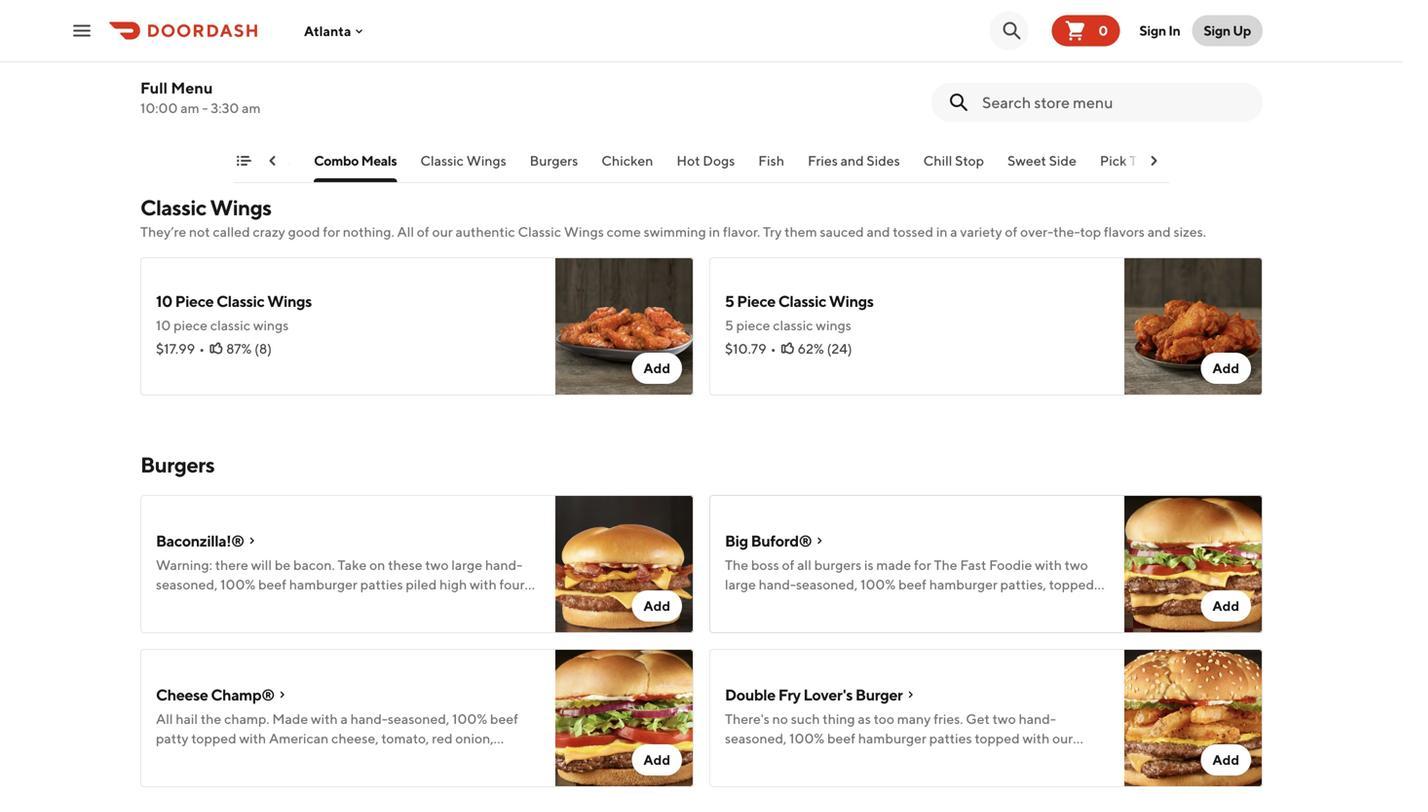 Task type: locate. For each thing, give the bounding box(es) containing it.
classic right authentic
[[518, 224, 561, 240]]

menu right view
[[714, 754, 756, 772]]

0 horizontal spatial wings
[[253, 317, 289, 333]]

0 vertical spatial 10
[[156, 292, 172, 310]]

bacon left 'buford'
[[852, 37, 896, 55]]

sign up
[[1204, 22, 1251, 38]]

add for double fry lover's burger
[[1213, 752, 1240, 768]]

two
[[1130, 153, 1155, 169]]

cruncher®
[[293, 37, 371, 55]]

2 sign from the left
[[1204, 22, 1231, 38]]

2 piece from the left
[[736, 317, 770, 333]]

1 vertical spatial 5
[[725, 317, 734, 333]]

a inside the classic wings they're not called crazy good for nothing. all of our authentic classic wings come swimming in flavor. try them sauced and tossed in a variety of over-the-top flavors and sizes.
[[950, 224, 958, 240]]

1 horizontal spatial piece
[[737, 292, 776, 310]]

big buford® image
[[1125, 495, 1263, 633]]

2 horizontal spatial a
[[950, 224, 958, 240]]

and right the two
[[1158, 153, 1181, 169]]

2 horizontal spatial combo
[[949, 37, 1001, 55]]

burgers left the chicken
[[530, 153, 578, 169]]

1 vertical spatial all
[[156, 711, 173, 727]]

1 horizontal spatial wings
[[816, 317, 852, 333]]

a up cheese,
[[341, 711, 348, 727]]

a left variety
[[950, 224, 958, 240]]

1 horizontal spatial all
[[397, 224, 414, 240]]

piece inside 5 piece classic wings 5 piece classic wings
[[737, 292, 776, 310]]

0 horizontal spatial am
[[181, 100, 199, 116]]

0 horizontal spatial all
[[156, 711, 173, 727]]

patty
[[156, 730, 189, 746]]

1 vertical spatial burgers
[[140, 452, 215, 478]]

with down champ.
[[239, 730, 266, 746]]

nothing.
[[343, 224, 394, 240]]

• right $17.99
[[199, 341, 205, 357]]

0 horizontal spatial in
[[709, 224, 720, 240]]

up
[[1233, 22, 1251, 38]]

baconzilla!® image
[[555, 495, 694, 633]]

of
[[417, 224, 429, 240], [1005, 224, 1018, 240]]

wings left come
[[564, 224, 604, 240]]

2 wings from the left
[[816, 317, 852, 333]]

iceberg
[[156, 750, 203, 766]]

0 horizontal spatial classic
[[210, 317, 250, 333]]

sign left up
[[1204, 22, 1231, 38]]

menu up -
[[171, 78, 213, 97]]

10 piece classic wings 10 piece classic wings
[[156, 292, 312, 333]]

classic up "87%"
[[216, 292, 264, 310]]

piece inside the 10 piece classic wings 10 piece classic wings
[[175, 292, 214, 310]]

bakery-
[[310, 769, 358, 785]]

piece for 10
[[175, 292, 214, 310]]

sign inside sign in link
[[1140, 22, 1166, 38]]

meals
[[361, 153, 397, 169]]

piece for 5
[[736, 317, 770, 333]]

1 horizontal spatial menu
[[714, 754, 756, 772]]

wings
[[466, 153, 506, 169], [210, 195, 271, 220], [564, 224, 604, 240], [267, 292, 312, 310], [829, 292, 874, 310]]

0 horizontal spatial •
[[199, 341, 205, 357]]

0 vertical spatial with
[[311, 711, 338, 727]]

for
[[323, 224, 340, 240]]

classic up "87%"
[[210, 317, 250, 333]]

wings inside 5 piece classic wings 5 piece classic wings
[[816, 317, 852, 333]]

cheese champ® image
[[555, 649, 694, 787]]

sign left in
[[1140, 22, 1166, 38]]

10 piece classic wings image
[[555, 257, 694, 396]]

bacon left mother
[[193, 37, 236, 55]]

100%
[[452, 711, 487, 727]]

1 classic from the left
[[210, 317, 250, 333]]

burgers up the baconzilla!®
[[140, 452, 215, 478]]

0 vertical spatial all
[[397, 224, 414, 240]]

2 classic from the left
[[773, 317, 813, 333]]

1 • from the left
[[199, 341, 205, 357]]

am
[[181, 100, 199, 116], [242, 100, 261, 116]]

1 horizontal spatial classic
[[773, 317, 813, 333]]

piece for 5
[[737, 292, 776, 310]]

1 horizontal spatial bacon
[[852, 37, 896, 55]]

combo
[[374, 37, 425, 55], [949, 37, 1001, 55], [314, 153, 359, 169]]

piece up $10.79 •
[[736, 317, 770, 333]]

classic right meals
[[420, 153, 464, 169]]

open menu image
[[70, 19, 94, 42]]

in right tossed in the top of the page
[[936, 224, 948, 240]]

time
[[199, 153, 229, 169]]

am right 3:30
[[242, 100, 261, 116]]

piece for 10
[[174, 317, 208, 333]]

0 vertical spatial a
[[950, 224, 958, 240]]

bun.
[[390, 769, 418, 785]]

save
[[1184, 153, 1214, 169]]

good
[[288, 224, 320, 240]]

view
[[674, 754, 711, 772]]

a right on
[[251, 769, 258, 785]]

2 in from the left
[[936, 224, 948, 240]]

wings inside button
[[466, 153, 506, 169]]

burgers
[[530, 153, 578, 169], [140, 452, 215, 478]]

of left the over-
[[1005, 224, 1018, 240]]

sign for sign in
[[1140, 22, 1166, 38]]

beef
[[490, 711, 518, 727]]

triple
[[725, 37, 764, 55]]

classic inside button
[[420, 153, 464, 169]]

wings left burgers 'button'
[[466, 153, 506, 169]]

classic for 5
[[773, 317, 813, 333]]

0 vertical spatial 5
[[725, 292, 734, 310]]

• right $10.79
[[771, 341, 776, 357]]

wings inside the 10 piece classic wings 10 piece classic wings
[[267, 292, 312, 310]]

all left our
[[397, 224, 414, 240]]

a
[[950, 224, 958, 240], [341, 711, 348, 727], [251, 769, 258, 785]]

2 piece from the left
[[737, 292, 776, 310]]

• for 10
[[199, 341, 205, 357]]

1 wings from the left
[[253, 317, 289, 333]]

62%
[[798, 341, 824, 357]]

(8)
[[254, 341, 272, 357]]

wings up (8)
[[267, 292, 312, 310]]

double fry lover's burger
[[725, 686, 903, 704]]

0 horizontal spatial with
[[239, 730, 266, 746]]

1 vertical spatial menu
[[714, 754, 756, 772]]

with
[[311, 711, 338, 727], [239, 730, 266, 746]]

triple smoky bbq bacon buford combo image
[[1125, 0, 1263, 138]]

0 horizontal spatial a
[[251, 769, 258, 785]]

0 horizontal spatial burgers
[[140, 452, 215, 478]]

big
[[725, 532, 748, 550]]

1 piece from the left
[[174, 317, 208, 333]]

1 horizontal spatial with
[[311, 711, 338, 727]]

classic up 62%
[[778, 292, 826, 310]]

1 horizontal spatial am
[[242, 100, 261, 116]]

authentic
[[456, 224, 515, 240]]

flavors
[[1104, 224, 1145, 240]]

piece up $10.79 •
[[737, 292, 776, 310]]

10
[[156, 292, 172, 310], [156, 317, 171, 333]]

classic inside the 10 piece classic wings 10 piece classic wings
[[216, 292, 264, 310]]

of left our
[[417, 224, 429, 240]]

bbq right smoky
[[816, 37, 850, 55]]

2 • from the left
[[771, 341, 776, 357]]

1 piece from the left
[[175, 292, 214, 310]]

1 horizontal spatial a
[[341, 711, 348, 727]]

add for baconzilla!®
[[644, 598, 670, 614]]

1 horizontal spatial piece
[[736, 317, 770, 333]]

1 horizontal spatial of
[[1005, 224, 1018, 240]]

classic
[[420, 153, 464, 169], [140, 195, 206, 220], [518, 224, 561, 240], [216, 292, 264, 310], [778, 292, 826, 310]]

try
[[763, 224, 782, 240]]

$10.79 •
[[725, 341, 776, 357]]

0 horizontal spatial menu
[[171, 78, 213, 97]]

side
[[1049, 153, 1077, 169]]

sides
[[867, 153, 900, 169]]

baconzilla!®
[[156, 532, 244, 550]]

add
[[644, 360, 670, 376], [1213, 360, 1240, 376], [644, 598, 670, 614], [1213, 598, 1240, 614], [644, 752, 670, 768], [1213, 752, 1240, 768]]

bbq
[[156, 37, 190, 55], [816, 37, 850, 55]]

all up patty
[[156, 711, 173, 727]]

piece inside 5 piece classic wings 5 piece classic wings
[[736, 317, 770, 333]]

1 horizontal spatial •
[[771, 341, 776, 357]]

pick two and save button
[[1100, 151, 1214, 182]]

piece up $17.99 •
[[174, 317, 208, 333]]

fries and sides
[[808, 153, 900, 169]]

0 vertical spatial menu
[[171, 78, 213, 97]]

add button for cheese champ®
[[632, 745, 682, 776]]

piece
[[175, 292, 214, 310], [737, 292, 776, 310]]

cheese
[[156, 686, 208, 704]]

menu inside button
[[714, 754, 756, 772]]

bbq up the full on the left top of page
[[156, 37, 190, 55]]

chill stop
[[924, 153, 984, 169]]

combo right the atlanta 'popup button'
[[374, 37, 425, 55]]

1 horizontal spatial in
[[936, 224, 948, 240]]

10:00
[[140, 100, 178, 116]]

2 vertical spatial a
[[251, 769, 258, 785]]

wings up "(24)"
[[816, 317, 852, 333]]

add for big buford®
[[1213, 598, 1240, 614]]

am left -
[[181, 100, 199, 116]]

chicken
[[602, 153, 653, 169]]

lettuce,
[[205, 750, 253, 766]]

sign inside sign up link
[[1204, 22, 1231, 38]]

classic inside the 10 piece classic wings 10 piece classic wings
[[210, 317, 250, 333]]

full
[[140, 78, 168, 97]]

0 vertical spatial burgers
[[530, 153, 578, 169]]

1 horizontal spatial bbq
[[816, 37, 850, 55]]

0 horizontal spatial bbq
[[156, 37, 190, 55]]

wings up "(24)"
[[829, 292, 874, 310]]

5 piece classic wings image
[[1125, 257, 1263, 396]]

cheese,
[[331, 730, 379, 746]]

1 vertical spatial 10
[[156, 317, 171, 333]]

and down the red
[[441, 750, 464, 766]]

0 horizontal spatial of
[[417, 224, 429, 240]]

combo right 'buford'
[[949, 37, 1001, 55]]

add button
[[632, 353, 682, 384], [1201, 353, 1251, 384], [632, 591, 682, 622], [1201, 591, 1251, 622], [632, 745, 682, 776], [1201, 745, 1251, 776]]

chill
[[924, 153, 952, 169]]

wings inside the 10 piece classic wings 10 piece classic wings
[[253, 317, 289, 333]]

combo left meals
[[314, 153, 359, 169]]

menu
[[171, 78, 213, 97], [714, 754, 756, 772]]

menu for full
[[171, 78, 213, 97]]

piece inside the 10 piece classic wings 10 piece classic wings
[[174, 317, 208, 333]]

classic
[[210, 317, 250, 333], [773, 317, 813, 333]]

dill
[[256, 750, 275, 766]]

bacon
[[193, 37, 236, 55], [852, 37, 896, 55]]

menu inside full menu 10:00 am - 3:30 am
[[171, 78, 213, 97]]

87% (8)
[[226, 341, 272, 357]]

with up american
[[311, 711, 338, 727]]

0 horizontal spatial bacon
[[193, 37, 236, 55]]

piece up $17.99 •
[[175, 292, 214, 310]]

add button for big buford®
[[1201, 591, 1251, 622]]

classic inside 5 piece classic wings 5 piece classic wings
[[773, 317, 813, 333]]

chill stop button
[[924, 151, 984, 182]]

classic inside 5 piece classic wings 5 piece classic wings
[[778, 292, 826, 310]]

fish button
[[758, 151, 784, 182]]

classic up 62%
[[773, 317, 813, 333]]

1 vertical spatial with
[[239, 730, 266, 746]]

1 sign from the left
[[1140, 22, 1166, 38]]

1 horizontal spatial sign
[[1204, 22, 1231, 38]]

combo meals
[[314, 153, 397, 169]]

pick
[[1100, 153, 1127, 169]]

add button for baconzilla!®
[[632, 591, 682, 622]]

0 horizontal spatial combo
[[314, 153, 359, 169]]

double fry lover's burger image
[[1125, 649, 1263, 787]]

smoky
[[766, 37, 813, 55]]

0 horizontal spatial piece
[[175, 292, 214, 310]]

toasted
[[261, 769, 308, 785]]

ketchup,
[[326, 750, 381, 766]]

they're
[[140, 224, 186, 240]]

all inside all hail the champ. made with a hand-seasoned, 100% beef patty topped with american cheese,  tomato, red onion, iceberg lettuce, dill pickles, ketchup, mustard, and mayonnaise on a toasted bakery-style bun.
[[156, 711, 173, 727]]

wings up (8)
[[253, 317, 289, 333]]

full menu 10:00 am - 3:30 am
[[140, 78, 261, 116]]

1 5 from the top
[[725, 292, 734, 310]]

0 horizontal spatial sign
[[1140, 22, 1166, 38]]

in left flavor.
[[709, 224, 720, 240]]

0 horizontal spatial piece
[[174, 317, 208, 333]]

Item Search search field
[[982, 92, 1247, 113]]

2 am from the left
[[242, 100, 261, 116]]

2 10 from the top
[[156, 317, 171, 333]]



Task type: describe. For each thing, give the bounding box(es) containing it.
hot dogs button
[[677, 151, 735, 182]]

red
[[432, 730, 453, 746]]

and inside all hail the champ. made with a hand-seasoned, 100% beef patty topped with american cheese,  tomato, red onion, iceberg lettuce, dill pickles, ketchup, mustard, and mayonnaise on a toasted bakery-style bun.
[[441, 750, 464, 766]]

seasoned,
[[388, 711, 450, 727]]

champ®
[[211, 686, 275, 704]]

limited time offerings
[[149, 153, 290, 169]]

onion,
[[455, 730, 494, 746]]

$17.99 •
[[156, 341, 205, 357]]

limited time offerings button
[[149, 151, 290, 182]]

and right fries
[[841, 153, 864, 169]]

wings up 'called' in the left of the page
[[210, 195, 271, 220]]

fish
[[758, 153, 784, 169]]

$10.79
[[725, 341, 767, 357]]

in
[[1169, 22, 1181, 38]]

2 bbq from the left
[[816, 37, 850, 55]]

variety
[[960, 224, 1002, 240]]

2 of from the left
[[1005, 224, 1018, 240]]

view menu
[[674, 754, 756, 772]]

american
[[269, 730, 329, 746]]

burger
[[856, 686, 903, 704]]

bbq bacon mother cruncher® combo
[[156, 37, 425, 55]]

5 piece classic wings 5 piece classic wings
[[725, 292, 874, 333]]

and left tossed in the top of the page
[[867, 224, 890, 240]]

-
[[202, 100, 208, 116]]

lover's
[[803, 686, 853, 704]]

62% (24)
[[798, 341, 852, 357]]

1 horizontal spatial combo
[[374, 37, 425, 55]]

top
[[1080, 224, 1101, 240]]

double
[[725, 686, 776, 704]]

classic up they're
[[140, 195, 206, 220]]

show menu categories image
[[236, 153, 251, 169]]

wings for 5 piece classic wings
[[816, 317, 852, 333]]

and left sizes.
[[1148, 224, 1171, 240]]

sweet side
[[1008, 153, 1077, 169]]

limited
[[149, 153, 196, 169]]

1 horizontal spatial burgers
[[530, 153, 578, 169]]

on
[[232, 769, 248, 785]]

style
[[358, 769, 388, 785]]

our
[[432, 224, 453, 240]]

classic wings
[[420, 153, 506, 169]]

87%
[[226, 341, 252, 357]]

crazy
[[253, 224, 285, 240]]

stop
[[955, 153, 984, 169]]

menu for view
[[714, 754, 756, 772]]

over-
[[1020, 224, 1054, 240]]

0
[[1099, 22, 1108, 38]]

2 5 from the top
[[725, 317, 734, 333]]

hot
[[677, 153, 700, 169]]

sizes.
[[1174, 224, 1206, 240]]

called
[[213, 224, 250, 240]]

sign in link
[[1128, 11, 1192, 50]]

all hail the champ. made with a hand-seasoned, 100% beef patty topped with american cheese,  tomato, red onion, iceberg lettuce, dill pickles, ketchup, mustard, and mayonnaise on a toasted bakery-style bun.
[[156, 711, 518, 785]]

• for 5
[[771, 341, 776, 357]]

tomato,
[[381, 730, 429, 746]]

not
[[189, 224, 210, 240]]

classic wings button
[[420, 151, 506, 182]]

burgers button
[[530, 151, 578, 182]]

bbq bacon mother cruncher® combo image
[[555, 0, 694, 138]]

scroll menu navigation left image
[[265, 153, 281, 169]]

1 am from the left
[[181, 100, 199, 116]]

sign for sign up
[[1204, 22, 1231, 38]]

offerings
[[232, 153, 290, 169]]

mustard,
[[383, 750, 438, 766]]

fries
[[808, 153, 838, 169]]

pick two and save
[[1100, 153, 1214, 169]]

1 in from the left
[[709, 224, 720, 240]]

hot dogs
[[677, 153, 735, 169]]

(24)
[[827, 341, 852, 357]]

made
[[272, 711, 308, 727]]

fry
[[778, 686, 801, 704]]

pickles,
[[277, 750, 324, 766]]

1 10 from the top
[[156, 292, 172, 310]]

swimming
[[644, 224, 706, 240]]

fries and sides button
[[808, 151, 900, 182]]

1 of from the left
[[417, 224, 429, 240]]

wings inside 5 piece classic wings 5 piece classic wings
[[829, 292, 874, 310]]

sign up link
[[1192, 15, 1263, 46]]

dogs
[[703, 153, 735, 169]]

buford
[[899, 37, 947, 55]]

flavor.
[[723, 224, 760, 240]]

mother
[[239, 37, 290, 55]]

the
[[201, 711, 221, 727]]

wings for 10 piece classic wings
[[253, 317, 289, 333]]

classic wings they're not called crazy good for nothing. all of our authentic classic wings come swimming in flavor. try them sauced and tossed in a variety of over-the-top flavors and sizes.
[[140, 195, 1206, 240]]

the-
[[1054, 224, 1080, 240]]

tossed
[[893, 224, 934, 240]]

cheese champ®
[[156, 686, 275, 704]]

sign in
[[1140, 22, 1181, 38]]

classic for 10
[[210, 317, 250, 333]]

1 bbq from the left
[[156, 37, 190, 55]]

champ.
[[224, 711, 270, 727]]

2 bacon from the left
[[852, 37, 896, 55]]

add button for double fry lover's burger
[[1201, 745, 1251, 776]]

topped
[[191, 730, 236, 746]]

them
[[785, 224, 817, 240]]

add for cheese champ®
[[644, 752, 670, 768]]

scroll menu navigation right image
[[1146, 153, 1162, 169]]

all inside the classic wings they're not called crazy good for nothing. all of our authentic classic wings come swimming in flavor. try them sauced and tossed in a variety of over-the-top flavors and sizes.
[[397, 224, 414, 240]]

triple smoky bbq bacon buford combo
[[725, 37, 1001, 55]]

sweet side button
[[1008, 151, 1077, 182]]

1 bacon from the left
[[193, 37, 236, 55]]

1 vertical spatial a
[[341, 711, 348, 727]]

mayonnaise
[[156, 769, 230, 785]]



Task type: vqa. For each thing, say whether or not it's contained in the screenshot.
$10.79 • in the right top of the page
yes



